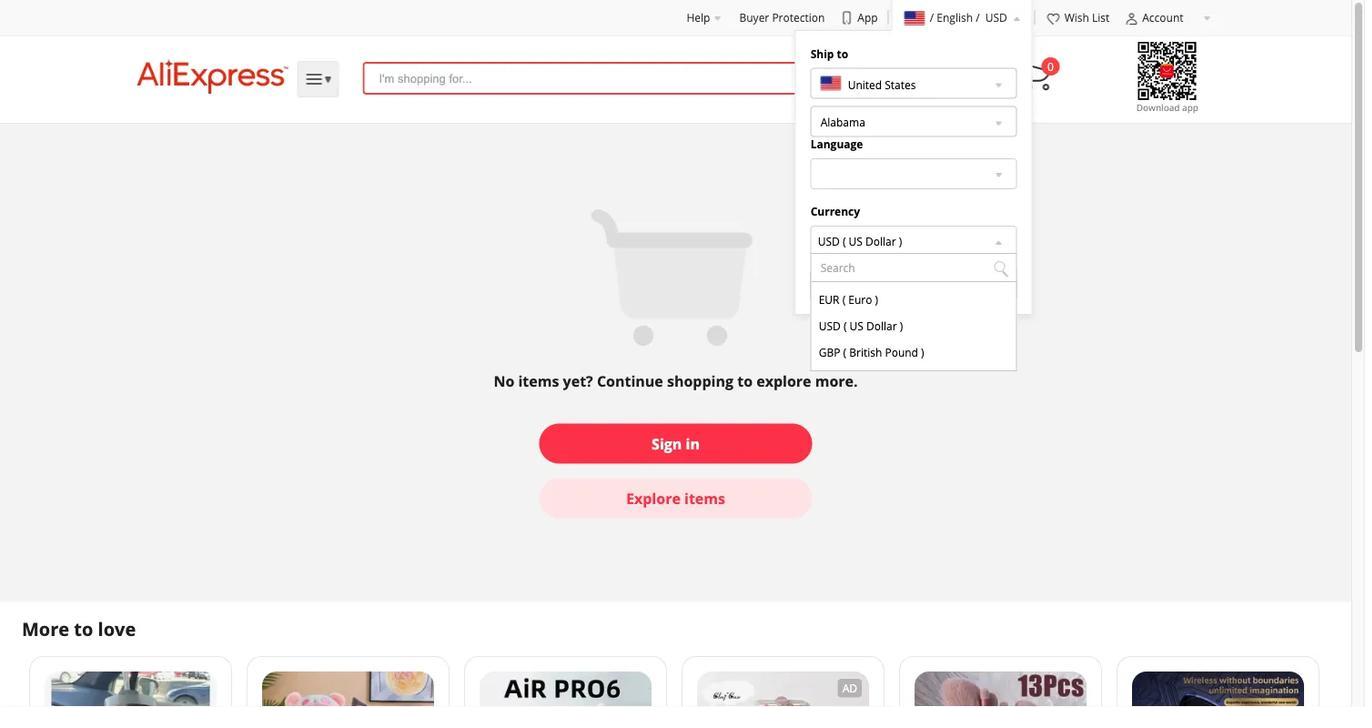 Task type: describe. For each thing, give the bounding box(es) containing it.
in
[[686, 434, 700, 453]]

euro
[[848, 292, 872, 307]]

account link
[[1124, 10, 1211, 26]]

) right 'euro'
[[875, 292, 878, 307]]

more to love
[[22, 617, 136, 642]]

united states link
[[811, 68, 1017, 99]]

usd ( us dollar ) link
[[818, 226, 902, 256]]

account
[[1142, 10, 1183, 25]]

gbp (  british pound  )
[[819, 345, 924, 360]]

no items yet? continue shopping to explore more.
[[494, 371, 858, 391]]

items for explore
[[684, 488, 725, 508]]

us for usd ( us dollar )
[[849, 233, 863, 248]]

) for usd (  us dollar  )
[[900, 318, 903, 333]]

more.
[[815, 371, 858, 391]]

love
[[98, 617, 136, 642]]

gbp
[[819, 345, 840, 360]]

alabama
[[821, 114, 865, 129]]

download app image
[[1112, 38, 1222, 115]]

eur (  euro  )
[[819, 292, 878, 307]]

continue
[[597, 371, 663, 391]]

sign
[[652, 434, 682, 453]]

to for more to love
[[74, 617, 93, 642]]

explore
[[756, 371, 811, 391]]

save button
[[811, 270, 1017, 299]]

/ english / usd
[[930, 10, 1007, 25]]

ship to
[[811, 46, 848, 61]]

2 / from the left
[[976, 10, 980, 25]]

1 horizontal spatial to
[[737, 371, 753, 391]]

( for usd (  us dollar  )
[[843, 318, 847, 333]]

alabama link
[[811, 106, 1017, 137]]

list
[[1092, 10, 1110, 25]]

I'm shopping for... text field
[[379, 64, 985, 93]]

size image for account
[[1124, 12, 1139, 26]]

help
[[687, 10, 710, 25]]

0 vertical spatial usd
[[985, 10, 1007, 25]]

sign in button
[[539, 424, 812, 464]]

save
[[900, 276, 928, 293]]

usd (  us dollar  )
[[819, 318, 903, 333]]

0
[[1047, 59, 1054, 74]]

0 link
[[1021, 57, 1060, 91]]

buyer protection
[[739, 10, 825, 25]]

dollar for usd ( us dollar )
[[865, 233, 896, 248]]

explore items link
[[539, 478, 812, 518]]



Task type: vqa. For each thing, say whether or not it's contained in the screenshot.
')' inside the 'USD ( US Dollar )' link
yes



Task type: locate. For each thing, give the bounding box(es) containing it.
dollar up search text field
[[865, 233, 896, 248]]

dollar for usd (  us dollar  )
[[866, 318, 897, 333]]

wish list
[[1064, 10, 1110, 25]]

) for gbp (  british pound  )
[[921, 345, 924, 360]]

us down 'euro'
[[850, 318, 863, 333]]

us for usd (  us dollar  )
[[850, 318, 863, 333]]

ad
[[842, 681, 857, 696]]

size image
[[1046, 12, 1061, 26], [1124, 12, 1139, 26]]

2 vertical spatial usd
[[819, 318, 841, 333]]

/
[[930, 10, 934, 25], [976, 10, 980, 25]]

) up pound
[[900, 318, 903, 333]]

to left explore
[[737, 371, 753, 391]]

( for usd ( us dollar )
[[843, 233, 846, 248]]

usd down currency
[[818, 233, 840, 248]]

/ left english
[[930, 10, 934, 25]]

( for gbp (  british pound  )
[[843, 345, 846, 360]]

0 horizontal spatial size image
[[1046, 12, 1061, 26]]

ship
[[811, 46, 834, 61]]

size image for wish list
[[1046, 12, 1061, 26]]

( down currency
[[843, 233, 846, 248]]

0 vertical spatial items
[[518, 371, 559, 391]]

0 horizontal spatial /
[[930, 10, 934, 25]]

dollar up gbp (  british pound  )
[[866, 318, 897, 333]]

1 / from the left
[[930, 10, 934, 25]]

to for ship to
[[837, 46, 848, 61]]

pound
[[885, 345, 918, 360]]

items
[[518, 371, 559, 391], [684, 488, 725, 508]]

1 size image from the left
[[1046, 12, 1061, 26]]

no
[[494, 371, 514, 391]]

shopping
[[667, 371, 733, 391]]

0 vertical spatial to
[[837, 46, 848, 61]]

united states
[[848, 77, 916, 92]]

usd
[[985, 10, 1007, 25], [818, 233, 840, 248], [819, 318, 841, 333]]

size image left wish at the top of page
[[1046, 12, 1061, 26]]

size image inside wish list link
[[1046, 12, 1061, 26]]

1 vertical spatial items
[[684, 488, 725, 508]]

1 vertical spatial to
[[737, 371, 753, 391]]

size image inside account 'link'
[[1124, 12, 1139, 26]]

1 horizontal spatial /
[[976, 10, 980, 25]]

buyer
[[739, 10, 769, 25]]

usd ( us dollar )
[[818, 233, 902, 248]]

1 vertical spatial us
[[850, 318, 863, 333]]

2 horizontal spatial to
[[837, 46, 848, 61]]

wish
[[1064, 10, 1089, 25]]

explore items
[[626, 488, 725, 508]]

language
[[811, 137, 863, 152]]

usd right english
[[985, 10, 1007, 25]]

0 vertical spatial us
[[849, 233, 863, 248]]

1 horizontal spatial size image
[[1124, 12, 1139, 26]]

usd for usd (  us dollar  )
[[819, 318, 841, 333]]

items right explore
[[684, 488, 725, 508]]

app link
[[839, 10, 878, 26]]

2 size image from the left
[[1124, 12, 1139, 26]]

protection
[[772, 10, 825, 25]]

items inside explore items link
[[684, 488, 725, 508]]

yet?
[[563, 371, 593, 391]]

items right no
[[518, 371, 559, 391]]

0 horizontal spatial to
[[74, 617, 93, 642]]

to left love
[[74, 617, 93, 642]]

usd for usd ( us dollar )
[[818, 233, 840, 248]]

( right eur on the top right of page
[[842, 292, 846, 307]]

british
[[849, 345, 882, 360]]

1 vertical spatial dollar
[[866, 318, 897, 333]]

to right 'ship'
[[837, 46, 848, 61]]

app
[[858, 10, 878, 25]]

) for usd ( us dollar )
[[899, 233, 902, 248]]

united
[[848, 77, 882, 92]]

us
[[849, 233, 863, 248], [850, 318, 863, 333]]

sign in
[[652, 434, 700, 453]]

items for no
[[518, 371, 559, 391]]

0 vertical spatial dollar
[[865, 233, 896, 248]]

usd up gbp
[[819, 318, 841, 333]]

(
[[843, 233, 846, 248], [842, 292, 846, 307], [843, 318, 847, 333], [843, 345, 846, 360]]

us down currency
[[849, 233, 863, 248]]

wish list link
[[1046, 10, 1110, 26]]

english
[[937, 10, 973, 25]]

2 vertical spatial to
[[74, 617, 93, 642]]

) up search text field
[[899, 233, 902, 248]]

size image right list
[[1124, 12, 1139, 26]]

Search text field
[[811, 253, 1017, 282]]

states
[[885, 77, 916, 92]]

more
[[22, 617, 69, 642]]

( right gbp
[[843, 345, 846, 360]]

( for eur (  euro  )
[[842, 292, 846, 307]]

) right pound
[[921, 345, 924, 360]]

explore
[[626, 488, 681, 508]]

ad link
[[682, 656, 885, 707]]

buyer protection link
[[739, 10, 825, 25]]

to
[[837, 46, 848, 61], [737, 371, 753, 391], [74, 617, 93, 642]]

1 horizontal spatial items
[[684, 488, 725, 508]]

/ right english
[[976, 10, 980, 25]]

1 vertical spatial usd
[[818, 233, 840, 248]]

currency
[[811, 204, 860, 219]]

)
[[899, 233, 902, 248], [875, 292, 878, 307], [900, 318, 903, 333], [921, 345, 924, 360]]

eur
[[819, 292, 839, 307]]

0 horizontal spatial items
[[518, 371, 559, 391]]

( down eur (  euro  )
[[843, 318, 847, 333]]

dollar
[[865, 233, 896, 248], [866, 318, 897, 333]]



